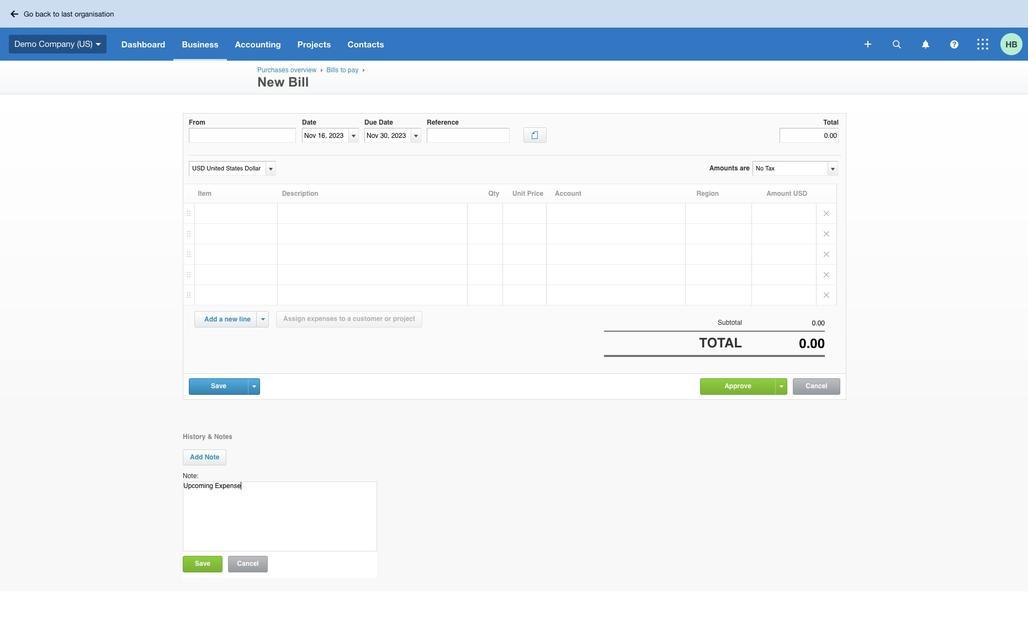 Task type: vqa. For each thing, say whether or not it's contained in the screenshot.
Edit
no



Task type: locate. For each thing, give the bounding box(es) containing it.
None text field
[[189, 128, 296, 143], [753, 162, 827, 176], [742, 320, 825, 327], [742, 336, 825, 352], [189, 128, 296, 143], [753, 162, 827, 176], [742, 320, 825, 327], [742, 336, 825, 352]]

svg image
[[10, 10, 18, 17], [893, 40, 901, 48], [922, 40, 929, 48], [865, 41, 871, 47], [95, 43, 101, 46]]

item
[[198, 190, 212, 198]]

project
[[393, 315, 415, 323]]

0 horizontal spatial ›
[[320, 66, 323, 73]]

to
[[53, 10, 59, 18], [341, 66, 346, 74], [339, 315, 346, 323]]

0 horizontal spatial svg image
[[950, 40, 958, 48]]

add for add a new line
[[204, 316, 217, 324]]

1 vertical spatial save
[[195, 561, 210, 568]]

to inside banner
[[53, 10, 59, 18]]

navigation
[[113, 28, 857, 61]]

2 delete line item image from the top
[[817, 265, 837, 285]]

navigation inside banner
[[113, 28, 857, 61]]

go back to last organisation
[[24, 10, 114, 18]]

0 horizontal spatial cancel
[[237, 561, 259, 568]]

delete line item image
[[817, 245, 837, 265], [817, 265, 837, 285]]

0 horizontal spatial a
[[219, 316, 223, 324]]

projects button
[[289, 28, 339, 61]]

›
[[320, 66, 323, 73], [362, 66, 365, 73]]

cancel button
[[794, 379, 840, 395], [229, 557, 267, 573]]

0 vertical spatial to
[[53, 10, 59, 18]]

hb
[[1006, 39, 1018, 49]]

1 horizontal spatial ›
[[362, 66, 365, 73]]

0 vertical spatial cancel button
[[794, 379, 840, 395]]

0 vertical spatial cancel
[[806, 382, 828, 390]]

more add line options... image
[[261, 319, 265, 321]]

cancel for cancel button to the right
[[806, 382, 828, 390]]

Date text field
[[303, 129, 348, 143]]

to for last
[[53, 10, 59, 18]]

purchases overview link
[[257, 66, 317, 74]]

svg image
[[978, 39, 989, 50], [950, 40, 958, 48]]

go
[[24, 10, 33, 18]]

amounts
[[709, 165, 738, 172]]

note:
[[183, 473, 199, 480]]

2 delete line item image from the top
[[817, 224, 837, 244]]

0 vertical spatial delete line item image
[[817, 204, 837, 224]]

from
[[189, 119, 205, 126]]

1 horizontal spatial date
[[379, 119, 393, 126]]

2 vertical spatial to
[[339, 315, 346, 323]]

› right pay
[[362, 66, 365, 73]]

dashboard
[[121, 39, 165, 49]]

amounts are
[[709, 165, 750, 172]]

date up date text field
[[302, 119, 316, 126]]

3 delete line item image from the top
[[817, 286, 837, 305]]

company
[[39, 39, 75, 48]]

1 vertical spatial delete line item image
[[817, 224, 837, 244]]

dashboard link
[[113, 28, 174, 61]]

cancel
[[806, 382, 828, 390], [237, 561, 259, 568]]

to inside purchases overview › bills to pay › new bill
[[341, 66, 346, 74]]

date
[[302, 119, 316, 126], [379, 119, 393, 126]]

add
[[204, 316, 217, 324], [190, 454, 203, 462]]

customer
[[353, 315, 383, 323]]

demo company (us)
[[14, 39, 93, 48]]

amount usd
[[767, 190, 808, 198]]

history
[[183, 433, 206, 441]]

organisation
[[75, 10, 114, 18]]

svg image inside demo company (us) popup button
[[95, 43, 101, 46]]

approve link
[[701, 379, 775, 394]]

0 vertical spatial delete line item image
[[817, 245, 837, 265]]

business
[[182, 39, 218, 49]]

cancel button right the save button
[[229, 557, 267, 573]]

hb button
[[1001, 28, 1028, 61]]

0 horizontal spatial add
[[190, 454, 203, 462]]

cancel right the save button
[[237, 561, 259, 568]]

a left the "new"
[[219, 316, 223, 324]]

0 vertical spatial add
[[204, 316, 217, 324]]

or
[[385, 315, 391, 323]]

navigation containing dashboard
[[113, 28, 857, 61]]

Due Date text field
[[365, 129, 411, 143]]

› left the 'bills'
[[320, 66, 323, 73]]

line
[[239, 316, 251, 324]]

None text field
[[189, 162, 264, 176]]

add left the "new"
[[204, 316, 217, 324]]

to left last
[[53, 10, 59, 18]]

delete line item image
[[817, 204, 837, 224], [817, 224, 837, 244], [817, 286, 837, 305]]

due
[[365, 119, 377, 126]]

add left note
[[190, 454, 203, 462]]

bill
[[288, 75, 309, 89]]

1 vertical spatial cancel
[[237, 561, 259, 568]]

business button
[[174, 28, 227, 61]]

new
[[225, 316, 237, 324]]

description
[[282, 190, 318, 198]]

cancel button right more approve options... icon
[[794, 379, 840, 395]]

subtotal
[[718, 319, 742, 327]]

0 vertical spatial save
[[211, 382, 226, 390]]

accounting button
[[227, 28, 289, 61]]

assign expenses to a customer or project link
[[276, 311, 422, 328]]

0 horizontal spatial date
[[302, 119, 316, 126]]

add note
[[190, 454, 219, 462]]

1 vertical spatial add
[[190, 454, 203, 462]]

banner
[[0, 0, 1028, 61]]

date up the due date text field
[[379, 119, 393, 126]]

bills
[[327, 66, 339, 74]]

save link
[[189, 379, 248, 394]]

approve
[[725, 382, 752, 390]]

to left pay
[[341, 66, 346, 74]]

1 vertical spatial to
[[341, 66, 346, 74]]

to right expenses
[[339, 315, 346, 323]]

1 horizontal spatial cancel
[[806, 382, 828, 390]]

2 › from the left
[[362, 66, 365, 73]]

2 date from the left
[[379, 119, 393, 126]]

save
[[211, 382, 226, 390], [195, 561, 210, 568]]

usd
[[794, 190, 808, 198]]

save inside save link
[[211, 382, 226, 390]]

2 vertical spatial delete line item image
[[817, 286, 837, 305]]

save inside the save button
[[195, 561, 210, 568]]

cancel right more approve options... icon
[[806, 382, 828, 390]]

1 horizontal spatial add
[[204, 316, 217, 324]]

1 vertical spatial cancel button
[[229, 557, 267, 573]]

banner containing hb
[[0, 0, 1028, 61]]

a
[[347, 315, 351, 323], [219, 316, 223, 324]]

reference
[[427, 119, 459, 126]]

a left customer
[[347, 315, 351, 323]]

add inside 'link'
[[190, 454, 203, 462]]

1 vertical spatial delete line item image
[[817, 265, 837, 285]]



Task type: describe. For each thing, give the bounding box(es) containing it.
pay
[[348, 66, 359, 74]]

1 › from the left
[[320, 66, 323, 73]]

bills to pay link
[[327, 66, 359, 74]]

contacts button
[[339, 28, 392, 61]]

more save options... image
[[252, 386, 256, 388]]

purchases
[[257, 66, 289, 74]]

total
[[824, 119, 839, 126]]

add for add note
[[190, 454, 203, 462]]

overview
[[291, 66, 317, 74]]

(us)
[[77, 39, 93, 48]]

Reference text field
[[427, 128, 510, 143]]

add note link
[[183, 450, 227, 466]]

account
[[555, 190, 582, 198]]

add a new line
[[204, 316, 251, 324]]

new
[[257, 75, 285, 89]]

back
[[35, 10, 51, 18]]

1 horizontal spatial cancel button
[[794, 379, 840, 395]]

demo company (us) button
[[0, 28, 113, 61]]

1 delete line item image from the top
[[817, 245, 837, 265]]

1 date from the left
[[302, 119, 316, 126]]

qty
[[488, 190, 499, 198]]

Note: text field
[[183, 482, 377, 552]]

assign
[[283, 315, 305, 323]]

1 horizontal spatial a
[[347, 315, 351, 323]]

demo
[[14, 39, 36, 48]]

assign expenses to a customer or project
[[283, 315, 415, 323]]

unit
[[513, 190, 525, 198]]

last
[[61, 10, 73, 18]]

save button
[[183, 557, 222, 573]]

accounting
[[235, 39, 281, 49]]

region
[[697, 190, 719, 198]]

price
[[527, 190, 543, 198]]

cancel for cancel button to the left
[[237, 561, 259, 568]]

total
[[699, 336, 742, 351]]

are
[[740, 165, 750, 172]]

&
[[207, 433, 212, 441]]

Total text field
[[780, 128, 839, 143]]

expenses
[[307, 315, 337, 323]]

note
[[205, 454, 219, 462]]

due date
[[365, 119, 393, 126]]

add a new line link
[[198, 312, 257, 327]]

projects
[[298, 39, 331, 49]]

1 delete line item image from the top
[[817, 204, 837, 224]]

amount
[[767, 190, 792, 198]]

purchases overview › bills to pay › new bill
[[257, 66, 367, 89]]

go back to last organisation link
[[7, 5, 121, 22]]

to for a
[[339, 315, 346, 323]]

history & notes
[[183, 433, 233, 441]]

1 horizontal spatial svg image
[[978, 39, 989, 50]]

svg image inside go back to last organisation link
[[10, 10, 18, 17]]

unit price
[[513, 190, 543, 198]]

contacts
[[348, 39, 384, 49]]

more approve options... image
[[780, 386, 783, 388]]

0 horizontal spatial cancel button
[[229, 557, 267, 573]]

notes
[[214, 433, 233, 441]]



